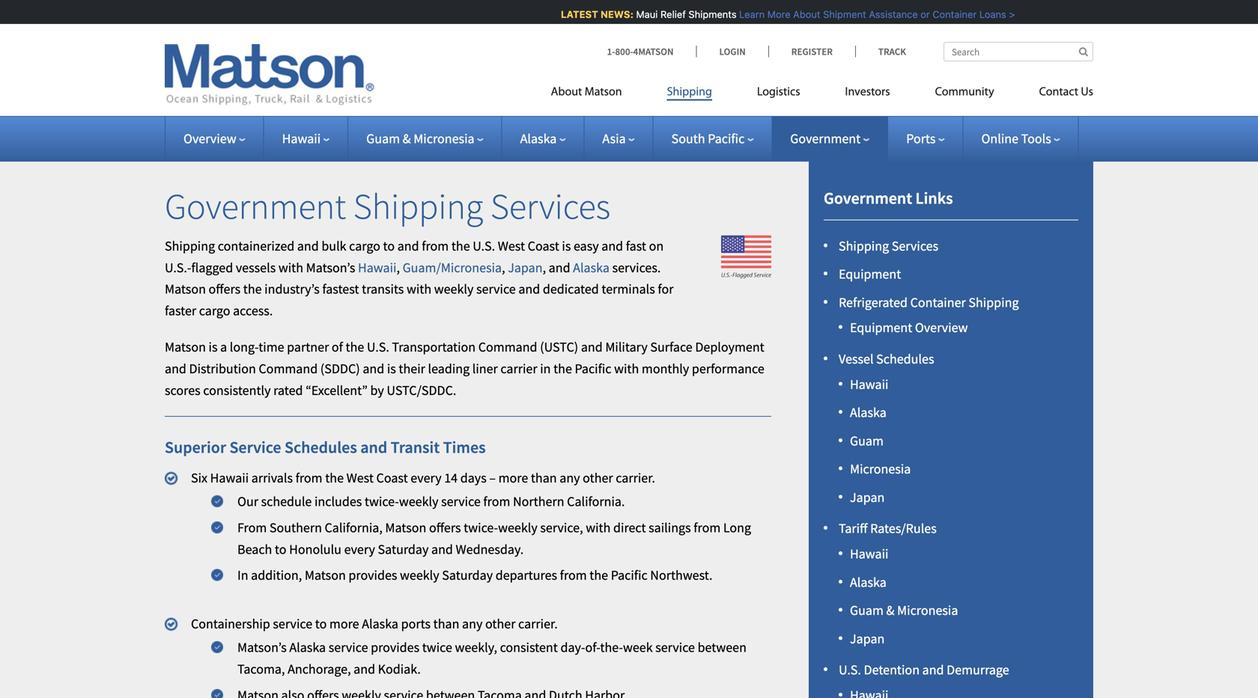 Task type: describe. For each thing, give the bounding box(es) containing it.
consistent
[[500, 640, 558, 657]]

1 vertical spatial micronesia
[[850, 461, 911, 478]]

service down 14
[[441, 494, 481, 510]]

from down – on the bottom left of page
[[483, 494, 510, 510]]

service right week
[[655, 640, 695, 657]]

hawaii down vessel
[[850, 376, 888, 393]]

contact us link
[[1017, 79, 1093, 110]]

and left bulk
[[297, 238, 319, 255]]

south
[[671, 130, 705, 147]]

1 , from the left
[[396, 259, 400, 276]]

service down the containership service to more alaska ports than any other carrier.
[[329, 640, 368, 657]]

our
[[237, 494, 258, 510]]

sailings
[[649, 520, 691, 537]]

vessel schedules
[[839, 351, 934, 368]]

the right departures
[[590, 567, 608, 584]]

fastest
[[322, 281, 359, 298]]

alaska down tariff
[[850, 574, 886, 591]]

1 horizontal spatial any
[[560, 470, 580, 487]]

logistics link
[[735, 79, 823, 110]]

u.s.-
[[165, 259, 191, 276]]

0 horizontal spatial is
[[209, 339, 218, 356]]

alaska link up guam 'link'
[[850, 404, 886, 421]]

1 vertical spatial coast
[[376, 470, 408, 487]]

hawaii up our
[[210, 470, 249, 487]]

online tools
[[981, 130, 1051, 147]]

shipping link
[[644, 79, 735, 110]]

u.s. inside government links section
[[839, 662, 861, 679]]

every inside the from southern california, matson offers twice-weekly service, with direct sailings from long beach to honolulu every saturday and wednesday.
[[344, 541, 375, 558]]

cargo inside services. matson offers the industry's fastest transits with weekly service and dedicated terminals for faster cargo access.
[[199, 302, 230, 319]]

and left fast
[[601, 238, 623, 255]]

learn more about shipment assistance or container loans > link
[[735, 9, 1011, 20]]

0 horizontal spatial any
[[462, 616, 483, 633]]

schedules inside government links section
[[876, 351, 934, 368]]

hawaii down blue matson logo with ocean, shipping, truck, rail and logistics written beneath it.
[[282, 130, 321, 147]]

california,
[[325, 520, 383, 537]]

service,
[[540, 520, 583, 537]]

between
[[698, 640, 747, 657]]

1 vertical spatial command
[[259, 361, 318, 377]]

1-800-4matson link
[[607, 45, 696, 58]]

south pacific link
[[671, 130, 754, 147]]

1 vertical spatial west
[[346, 470, 374, 487]]

japan for the middle the japan link
[[850, 489, 885, 506]]

equipment for the equipment link
[[839, 266, 901, 283]]

4matson
[[633, 45, 674, 58]]

0 vertical spatial container
[[929, 9, 973, 20]]

in
[[540, 361, 551, 377]]

and left the transit
[[360, 437, 387, 458]]

0 horizontal spatial services
[[490, 184, 610, 229]]

and inside services. matson offers the industry's fastest transits with weekly service and dedicated terminals for faster cargo access.
[[518, 281, 540, 298]]

matson inside 'link'
[[585, 86, 622, 98]]

government for government
[[790, 130, 861, 147]]

u.s. inside shipping containerized and bulk cargo to and from the u.s. west coast is easy and fast on u.s.-flagged vessels with matson's
[[473, 238, 495, 255]]

in addition, matson provides weekly saturday departures from the pacific northwest.
[[237, 567, 712, 584]]

shipping containerized and bulk cargo to and from the u.s. west coast is easy and fast on u.s.-flagged vessels with matson's
[[165, 238, 664, 276]]

terminals
[[602, 281, 655, 298]]

track link
[[855, 45, 906, 58]]

logistics
[[757, 86, 800, 98]]

0 horizontal spatial guam & micronesia
[[366, 130, 474, 147]]

government links
[[824, 188, 953, 208]]

includes
[[314, 494, 362, 510]]

day-
[[560, 640, 585, 657]]

and inside the from southern california, matson offers twice-weekly service, with direct sailings from long beach to honolulu every saturday and wednesday.
[[431, 541, 453, 558]]

tacoma,
[[237, 661, 285, 678]]

on
[[649, 238, 664, 255]]

dedicated
[[543, 281, 599, 298]]

equipment for equipment overview
[[850, 319, 912, 336]]

shipping for shipping containerized and bulk cargo to and from the u.s. west coast is easy and fast on u.s.-flagged vessels with matson's
[[165, 238, 215, 255]]

transit
[[391, 437, 440, 458]]

services. matson offers the industry's fastest transits with weekly service and dedicated terminals for faster cargo access.
[[165, 259, 674, 319]]

tools
[[1021, 130, 1051, 147]]

ports
[[906, 130, 936, 147]]

guam link
[[850, 433, 884, 450]]

alaska inside matson's alaska service provides twice weekly, consistent day-of-the-week service between tacoma, anchorage, and kodiak.
[[289, 640, 326, 657]]

containership service to more alaska ports than any other carrier.
[[191, 616, 558, 633]]

1 horizontal spatial command
[[478, 339, 537, 356]]

2 vertical spatial japan link
[[850, 631, 885, 648]]

days
[[460, 470, 487, 487]]

alaska up guam 'link'
[[850, 404, 886, 421]]

transportation
[[392, 339, 476, 356]]

containerized
[[218, 238, 294, 255]]

detention
[[864, 662, 920, 679]]

matson inside the from southern california, matson offers twice-weekly service, with direct sailings from long beach to honolulu every saturday and wednesday.
[[385, 520, 426, 537]]

times
[[443, 437, 486, 458]]

the right in
[[553, 361, 572, 377]]

1 horizontal spatial than
[[531, 470, 557, 487]]

hawaii link up 'transits'
[[358, 259, 396, 276]]

1 horizontal spatial carrier.
[[616, 470, 655, 487]]

3 , from the left
[[543, 259, 546, 276]]

top menu navigation
[[551, 79, 1093, 110]]

alaska down easy
[[573, 259, 610, 276]]

performance
[[692, 361, 764, 377]]

faster
[[165, 302, 196, 319]]

southern
[[269, 520, 322, 537]]

coast inside shipping containerized and bulk cargo to and from the u.s. west coast is easy and fast on u.s.-flagged vessels with matson's
[[528, 238, 559, 255]]

contact
[[1039, 86, 1078, 98]]

micronesia link
[[850, 461, 911, 478]]

1 horizontal spatial is
[[387, 361, 396, 377]]

monthly
[[642, 361, 689, 377]]

shipping services link
[[839, 238, 938, 254]]

government links section
[[790, 151, 1112, 699]]

learn
[[735, 9, 761, 20]]

addition,
[[251, 567, 302, 584]]

0 vertical spatial guam
[[366, 130, 400, 147]]

to inside the from southern california, matson offers twice-weekly service, with direct sailings from long beach to honolulu every saturday and wednesday.
[[275, 541, 286, 558]]

government link
[[790, 130, 870, 147]]

(sddc)
[[320, 361, 360, 377]]

matson inside services. matson offers the industry's fastest transits with weekly service and dedicated terminals for faster cargo access.
[[165, 281, 206, 298]]

alaska link down tariff
[[850, 574, 886, 591]]

1 vertical spatial japan link
[[850, 489, 885, 506]]

anchorage,
[[288, 661, 351, 678]]

a
[[220, 339, 227, 356]]

for
[[658, 281, 674, 298]]

2 vertical spatial micronesia
[[897, 603, 958, 619]]

login
[[719, 45, 746, 58]]

news:
[[597, 9, 630, 20]]

from southern california, matson offers twice-weekly service, with direct sailings from long beach to honolulu every saturday and wednesday.
[[237, 520, 751, 558]]

from right departures
[[560, 567, 587, 584]]

fast
[[626, 238, 646, 255]]

beach
[[237, 541, 272, 558]]

the inside shipping containerized and bulk cargo to and from the u.s. west coast is easy and fast on u.s.-flagged vessels with matson's
[[451, 238, 470, 255]]

the up includes
[[325, 470, 344, 487]]

superior service schedules and transit times
[[165, 437, 486, 458]]

online
[[981, 130, 1018, 147]]

& inside government links section
[[886, 603, 894, 619]]

and inside government links section
[[922, 662, 944, 679]]

time
[[258, 339, 284, 356]]

of
[[332, 339, 343, 356]]

alaska left 'ports'
[[362, 616, 398, 633]]

military
[[605, 339, 648, 356]]

1 horizontal spatial about
[[789, 9, 816, 20]]

is inside shipping containerized and bulk cargo to and from the u.s. west coast is easy and fast on u.s.-flagged vessels with matson's
[[562, 238, 571, 255]]

latest news: maui relief shipments learn more about shipment assistance or container loans >
[[557, 9, 1011, 20]]

service inside services. matson offers the industry's fastest transits with weekly service and dedicated terminals for faster cargo access.
[[476, 281, 516, 298]]

from inside shipping containerized and bulk cargo to and from the u.s. west coast is easy and fast on u.s.-flagged vessels with matson's
[[422, 238, 449, 255]]

alaska link down easy
[[573, 259, 610, 276]]

japan for the bottom the japan link
[[850, 631, 885, 648]]

liner
[[472, 361, 498, 377]]

northern
[[513, 494, 564, 510]]

1 vertical spatial guam & micronesia link
[[850, 603, 958, 619]]

hawaii link down vessel
[[850, 376, 888, 393]]

0 vertical spatial japan
[[508, 259, 543, 276]]

0 vertical spatial overview
[[183, 130, 236, 147]]

us
[[1081, 86, 1093, 98]]

hawaii link down tariff
[[850, 546, 888, 563]]

1 horizontal spatial to
[[315, 616, 327, 633]]

matson down honolulu
[[305, 567, 346, 584]]

weekly up 'ports'
[[400, 567, 439, 584]]

overview link
[[183, 130, 245, 147]]

0 horizontal spatial more
[[329, 616, 359, 633]]

about matson link
[[551, 79, 644, 110]]

in
[[237, 567, 248, 584]]

hawaii up 'transits'
[[358, 259, 396, 276]]

weekly down six hawaii arrivals from the west coast every 14 days – more than any other carrier.
[[399, 494, 438, 510]]

services.
[[612, 259, 661, 276]]

our schedule includes twice-weekly service from northern california.
[[237, 494, 625, 510]]

0 vertical spatial pacific
[[708, 130, 745, 147]]

equipment overview
[[850, 319, 968, 336]]

with inside matson is a long-time partner of the u.s. transportation command (ustc) and military surface deployment and distribution command (sddc) and is their leading liner carrier in the pacific with monthly performance scores consistently rated "excellent" by ustc/sddc.
[[614, 361, 639, 377]]

the right the of
[[346, 339, 364, 356]]

of-
[[585, 640, 600, 657]]

government shipping services
[[165, 184, 610, 229]]



Task type: locate. For each thing, give the bounding box(es) containing it.
community link
[[913, 79, 1017, 110]]

0 horizontal spatial cargo
[[199, 302, 230, 319]]

14
[[444, 470, 458, 487]]

offers inside the from southern california, matson offers twice-weekly service, with direct sailings from long beach to honolulu every saturday and wednesday.
[[429, 520, 461, 537]]

1-
[[607, 45, 615, 58]]

and up scores
[[165, 361, 186, 377]]

1 vertical spatial japan
[[850, 489, 885, 506]]

Search search field
[[944, 42, 1093, 61]]

and inside matson's alaska service provides twice weekly, consistent day-of-the-week service between tacoma, anchorage, and kodiak.
[[354, 661, 375, 678]]

asia
[[602, 130, 626, 147]]

services down links
[[892, 238, 938, 254]]

matson is a long-time partner of the u.s. transportation command (ustc) and military surface deployment and distribution command (sddc) and is their leading liner carrier in the pacific with monthly performance scores consistently rated "excellent" by ustc/sddc.
[[165, 339, 764, 399]]

than up "twice"
[[433, 616, 459, 633]]

0 vertical spatial twice-
[[365, 494, 399, 510]]

japan link up detention
[[850, 631, 885, 648]]

coast left easy
[[528, 238, 559, 255]]

shipping for shipping
[[667, 86, 712, 98]]

0 horizontal spatial coast
[[376, 470, 408, 487]]

hawaii , guam/micronesia , japan , and alaska
[[358, 259, 610, 276]]

1 horizontal spatial coast
[[528, 238, 559, 255]]

alaska link
[[520, 130, 566, 147], [573, 259, 610, 276], [850, 404, 886, 421], [850, 574, 886, 591]]

week
[[623, 640, 653, 657]]

the up access. at the left of the page
[[243, 281, 262, 298]]

guam & micronesia inside government links section
[[850, 603, 958, 619]]

0 vertical spatial than
[[531, 470, 557, 487]]

government for government links
[[824, 188, 912, 208]]

pacific inside matson is a long-time partner of the u.s. transportation command (ustc) and military surface deployment and distribution command (sddc) and is their leading liner carrier in the pacific with monthly performance scores consistently rated "excellent" by ustc/sddc.
[[575, 361, 611, 377]]

container inside government links section
[[910, 294, 966, 311]]

0 horizontal spatial to
[[275, 541, 286, 558]]

2 vertical spatial is
[[387, 361, 396, 377]]

register link
[[768, 45, 855, 58]]

weekly down guam/micronesia
[[434, 281, 474, 298]]

0 horizontal spatial command
[[259, 361, 318, 377]]

2 horizontal spatial is
[[562, 238, 571, 255]]

0 vertical spatial services
[[490, 184, 610, 229]]

bulk
[[321, 238, 346, 255]]

with inside services. matson offers the industry's fastest transits with weekly service and dedicated terminals for faster cargo access.
[[407, 281, 431, 298]]

other up the weekly,
[[485, 616, 516, 633]]

(ustc)
[[540, 339, 578, 356]]

0 vertical spatial offers
[[209, 281, 240, 298]]

guam up government shipping services
[[366, 130, 400, 147]]

command up carrier
[[478, 339, 537, 356]]

1 horizontal spatial every
[[411, 470, 442, 487]]

with down "california." at the left of the page
[[586, 520, 611, 537]]

matson's inside shipping containerized and bulk cargo to and from the u.s. west coast is easy and fast on u.s.-flagged vessels with matson's
[[306, 259, 355, 276]]

search image
[[1079, 47, 1088, 57]]

with down shipping containerized and bulk cargo to and from the u.s. west coast is easy and fast on u.s.-flagged vessels with matson's in the top of the page
[[407, 281, 431, 298]]

equipment link
[[839, 266, 901, 283]]

the
[[451, 238, 470, 255], [243, 281, 262, 298], [346, 339, 364, 356], [553, 361, 572, 377], [325, 470, 344, 487], [590, 567, 608, 584]]

consistently
[[203, 382, 271, 399]]

government down top menu navigation
[[790, 130, 861, 147]]

guam
[[366, 130, 400, 147], [850, 433, 884, 450], [850, 603, 884, 619]]

japan link
[[508, 259, 543, 276], [850, 489, 885, 506], [850, 631, 885, 648]]

u.s. left detention
[[839, 662, 861, 679]]

0 vertical spatial about
[[789, 9, 816, 20]]

1 horizontal spatial overview
[[915, 319, 968, 336]]

with inside the from southern california, matson offers twice-weekly service, with direct sailings from long beach to honolulu every saturday and wednesday.
[[586, 520, 611, 537]]

schedules up includes
[[285, 437, 357, 458]]

2 vertical spatial japan
[[850, 631, 885, 648]]

japan link right guam/micronesia
[[508, 259, 543, 276]]

0 vertical spatial provides
[[349, 567, 397, 584]]

1 horizontal spatial more
[[498, 470, 528, 487]]

guam & micronesia
[[366, 130, 474, 147], [850, 603, 958, 619]]

twice-
[[365, 494, 399, 510], [464, 520, 498, 537]]

guam up detention
[[850, 603, 884, 619]]

guam up micronesia link
[[850, 433, 884, 450]]

shipping inside shipping containerized and bulk cargo to and from the u.s. west coast is easy and fast on u.s.-flagged vessels with matson's
[[165, 238, 215, 255]]

0 horizontal spatial every
[[344, 541, 375, 558]]

0 horizontal spatial &
[[403, 130, 411, 147]]

0 vertical spatial guam & micronesia
[[366, 130, 474, 147]]

saturday down the california,
[[378, 541, 429, 558]]

japan down micronesia link
[[850, 489, 885, 506]]

track
[[878, 45, 906, 58]]

from
[[237, 520, 267, 537]]

saturday down wednesday.
[[442, 567, 493, 584]]

cargo right the faster
[[199, 302, 230, 319]]

ports link
[[906, 130, 945, 147]]

offers down the flagged
[[209, 281, 240, 298]]

ports
[[401, 616, 431, 633]]

2 , from the left
[[502, 259, 505, 276]]

0 vertical spatial japan link
[[508, 259, 543, 276]]

0 horizontal spatial about
[[551, 86, 582, 98]]

transits
[[362, 281, 404, 298]]

surface
[[650, 339, 692, 356]]

hawaii down tariff
[[850, 546, 888, 563]]

matson inside matson is a long-time partner of the u.s. transportation command (ustc) and military surface deployment and distribution command (sddc) and is their leading liner carrier in the pacific with monthly performance scores consistently rated "excellent" by ustc/sddc.
[[165, 339, 206, 356]]

from inside the from southern california, matson offers twice-weekly service, with direct sailings from long beach to honolulu every saturday and wednesday.
[[694, 520, 721, 537]]

0 vertical spatial &
[[403, 130, 411, 147]]

2 horizontal spatial to
[[383, 238, 395, 255]]

government for government shipping services
[[165, 184, 346, 229]]

twice- up the california,
[[365, 494, 399, 510]]

u.s. up hawaii , guam/micronesia , japan , and alaska
[[473, 238, 495, 255]]

vessel
[[839, 351, 874, 368]]

six hawaii arrivals from the west coast every 14 days – more than any other carrier.
[[191, 470, 655, 487]]

register
[[791, 45, 833, 58]]

1 horizontal spatial saturday
[[442, 567, 493, 584]]

government up "containerized"
[[165, 184, 346, 229]]

& up government shipping services
[[403, 130, 411, 147]]

to right the beach at the bottom of the page
[[275, 541, 286, 558]]

tariff rates/rules
[[839, 521, 937, 537]]

shipping for shipping services
[[839, 238, 889, 254]]

2 vertical spatial to
[[315, 616, 327, 633]]

"excellent"
[[306, 382, 368, 399]]

schedule
[[261, 494, 312, 510]]

and up services. matson offers the industry's fastest transits with weekly service and dedicated terminals for faster cargo access.
[[397, 238, 419, 255]]

offers inside services. matson offers the industry's fastest transits with weekly service and dedicated terminals for faster cargo access.
[[209, 281, 240, 298]]

0 vertical spatial command
[[478, 339, 537, 356]]

and up by
[[363, 361, 384, 377]]

every up our schedule includes twice-weekly service from northern california.
[[411, 470, 442, 487]]

scores
[[165, 382, 200, 399]]

and up dedicated
[[549, 259, 570, 276]]

government up the shipping services link
[[824, 188, 912, 208]]

more right – on the bottom left of page
[[498, 470, 528, 487]]

to up anchorage,
[[315, 616, 327, 633]]

vessel schedules link
[[839, 351, 934, 368]]

other up "california." at the left of the page
[[583, 470, 613, 487]]

2 horizontal spatial ,
[[543, 259, 546, 276]]

deployment
[[695, 339, 764, 356]]

any up the weekly,
[[462, 616, 483, 633]]

0 vertical spatial more
[[498, 470, 528, 487]]

container right or
[[929, 9, 973, 20]]

flagged
[[191, 259, 233, 276]]

easy
[[574, 238, 599, 255]]

equipment
[[839, 266, 901, 283], [850, 319, 912, 336]]

shipping services
[[839, 238, 938, 254]]

0 vertical spatial other
[[583, 470, 613, 487]]

asia link
[[602, 130, 635, 147]]

weekly down northern
[[498, 520, 537, 537]]

latest
[[557, 9, 594, 20]]

and up in addition, matson provides weekly saturday departures from the pacific northwest.
[[431, 541, 453, 558]]

2 vertical spatial guam
[[850, 603, 884, 619]]

2 horizontal spatial u.s.
[[839, 662, 861, 679]]

0 vertical spatial guam & micronesia link
[[366, 130, 483, 147]]

hawaii link down blue matson logo with ocean, shipping, truck, rail and logistics written beneath it.
[[282, 130, 330, 147]]

1 vertical spatial than
[[433, 616, 459, 633]]

provides up the 'kodiak.'
[[371, 640, 419, 657]]

0 horizontal spatial saturday
[[378, 541, 429, 558]]

0 horizontal spatial twice-
[[365, 494, 399, 510]]

california.
[[567, 494, 625, 510]]

with up industry's
[[278, 259, 303, 276]]

provides for weekly
[[349, 567, 397, 584]]

is
[[562, 238, 571, 255], [209, 339, 218, 356], [387, 361, 396, 377]]

shipping inside shipping link
[[667, 86, 712, 98]]

1 horizontal spatial cargo
[[349, 238, 380, 255]]

more
[[498, 470, 528, 487], [329, 616, 359, 633]]

the inside services. matson offers the industry's fastest transits with weekly service and dedicated terminals for faster cargo access.
[[243, 281, 262, 298]]

with inside shipping containerized and bulk cargo to and from the u.s. west coast is easy and fast on u.s.-flagged vessels with matson's
[[278, 259, 303, 276]]

overview
[[183, 130, 236, 147], [915, 319, 968, 336]]

0 horizontal spatial matson's
[[237, 640, 287, 657]]

,
[[396, 259, 400, 276], [502, 259, 505, 276], [543, 259, 546, 276]]

is left their
[[387, 361, 396, 377]]

0 vertical spatial every
[[411, 470, 442, 487]]

blue matson logo with ocean, shipping, truck, rail and logistics written beneath it. image
[[165, 44, 374, 106]]

pacific
[[708, 130, 745, 147], [575, 361, 611, 377], [611, 567, 648, 584]]

alaska link down 'about matson'
[[520, 130, 566, 147]]

1 horizontal spatial schedules
[[876, 351, 934, 368]]

2 vertical spatial pacific
[[611, 567, 648, 584]]

alaska up anchorage,
[[289, 640, 326, 657]]

1 vertical spatial schedules
[[285, 437, 357, 458]]

0 horizontal spatial offers
[[209, 281, 240, 298]]

service
[[476, 281, 516, 298], [441, 494, 481, 510], [273, 616, 312, 633], [329, 640, 368, 657], [655, 640, 695, 657]]

government inside section
[[824, 188, 912, 208]]

contact us
[[1039, 86, 1093, 98]]

0 horizontal spatial u.s.
[[367, 339, 389, 356]]

service
[[229, 437, 281, 458]]

rates/rules
[[870, 521, 937, 537]]

cranes load and offload matson containers from the containership at the terminal. image
[[0, 0, 1258, 151]]

0 horizontal spatial west
[[346, 470, 374, 487]]

0 vertical spatial coast
[[528, 238, 559, 255]]

to inside shipping containerized and bulk cargo to and from the u.s. west coast is easy and fast on u.s.-flagged vessels with matson's
[[383, 238, 395, 255]]

vessels
[[236, 259, 276, 276]]

industry's
[[264, 281, 320, 298]]

0 vertical spatial u.s.
[[473, 238, 495, 255]]

alaska
[[520, 130, 557, 147], [573, 259, 610, 276], [850, 404, 886, 421], [850, 574, 886, 591], [362, 616, 398, 633], [289, 640, 326, 657]]

1 horizontal spatial &
[[886, 603, 894, 619]]

weekly inside services. matson offers the industry's fastest transits with weekly service and dedicated terminals for faster cargo access.
[[434, 281, 474, 298]]

provides for twice
[[371, 640, 419, 657]]

0 vertical spatial equipment
[[839, 266, 901, 283]]

relief
[[656, 9, 682, 20]]

west up includes
[[346, 470, 374, 487]]

any up "california." at the left of the page
[[560, 470, 580, 487]]

0 vertical spatial to
[[383, 238, 395, 255]]

1 horizontal spatial ,
[[502, 259, 505, 276]]

shipments
[[685, 9, 733, 20]]

–
[[489, 470, 496, 487]]

0 vertical spatial cargo
[[349, 238, 380, 255]]

every down the california,
[[344, 541, 375, 558]]

weekly inside the from southern california, matson offers twice-weekly service, with direct sailings from long beach to honolulu every saturday and wednesday.
[[498, 520, 537, 537]]

1 vertical spatial provides
[[371, 640, 419, 657]]

cargo inside shipping containerized and bulk cargo to and from the u.s. west coast is easy and fast on u.s.-flagged vessels with matson's
[[349, 238, 380, 255]]

0 vertical spatial matson's
[[306, 259, 355, 276]]

is left a
[[209, 339, 218, 356]]

1 vertical spatial container
[[910, 294, 966, 311]]

alaska down 'about matson'
[[520, 130, 557, 147]]

west inside shipping containerized and bulk cargo to and from the u.s. west coast is easy and fast on u.s.-flagged vessels with matson's
[[498, 238, 525, 255]]

1 horizontal spatial other
[[583, 470, 613, 487]]

coast
[[528, 238, 559, 255], [376, 470, 408, 487]]

1 vertical spatial saturday
[[442, 567, 493, 584]]

maui
[[632, 9, 654, 20]]

1 vertical spatial any
[[462, 616, 483, 633]]

partner
[[287, 339, 329, 356]]

loans
[[975, 9, 1002, 20]]

service down addition,
[[273, 616, 312, 633]]

&
[[403, 130, 411, 147], [886, 603, 894, 619]]

matson down the 1-
[[585, 86, 622, 98]]

carrier
[[501, 361, 537, 377]]

container up 'equipment overview'
[[910, 294, 966, 311]]

1-800-4matson
[[607, 45, 674, 58]]

the-
[[600, 640, 623, 657]]

0 horizontal spatial carrier.
[[518, 616, 558, 633]]

refrigerated container shipping
[[839, 294, 1019, 311]]

1 vertical spatial is
[[209, 339, 218, 356]]

1 vertical spatial guam
[[850, 433, 884, 450]]

0 horizontal spatial other
[[485, 616, 516, 633]]

services up easy
[[490, 184, 610, 229]]

and
[[297, 238, 319, 255], [397, 238, 419, 255], [601, 238, 623, 255], [549, 259, 570, 276], [518, 281, 540, 298], [581, 339, 603, 356], [165, 361, 186, 377], [363, 361, 384, 377], [360, 437, 387, 458], [431, 541, 453, 558], [354, 661, 375, 678], [922, 662, 944, 679]]

us flag with us-flagged service caption image
[[721, 235, 771, 279]]

services inside government links section
[[892, 238, 938, 254]]

overview inside government links section
[[915, 319, 968, 336]]

matson down our schedule includes twice-weekly service from northern california.
[[385, 520, 426, 537]]

carrier. up consistent
[[518, 616, 558, 633]]

u.s. inside matson is a long-time partner of the u.s. transportation command (ustc) and military surface deployment and distribution command (sddc) and is their leading liner carrier in the pacific with monthly performance scores consistently rated "excellent" by ustc/sddc.
[[367, 339, 389, 356]]

2 vertical spatial u.s.
[[839, 662, 861, 679]]

matson down the faster
[[165, 339, 206, 356]]

matson up the faster
[[165, 281, 206, 298]]

from up guam/micronesia
[[422, 238, 449, 255]]

0 vertical spatial any
[[560, 470, 580, 487]]

with down military
[[614, 361, 639, 377]]

1 vertical spatial about
[[551, 86, 582, 98]]

from up schedule
[[295, 470, 322, 487]]

1 vertical spatial every
[[344, 541, 375, 558]]

offers down our schedule includes twice-weekly service from northern california.
[[429, 520, 461, 537]]

equipment up refrigerated
[[839, 266, 901, 283]]

provides inside matson's alaska service provides twice weekly, consistent day-of-the-week service between tacoma, anchorage, and kodiak.
[[371, 640, 419, 657]]

the up the guam/micronesia "link" on the top left
[[451, 238, 470, 255]]

about inside 'link'
[[551, 86, 582, 98]]

1 vertical spatial matson's
[[237, 640, 287, 657]]

0 vertical spatial micronesia
[[414, 130, 474, 147]]

0 vertical spatial carrier.
[[616, 470, 655, 487]]

cargo
[[349, 238, 380, 255], [199, 302, 230, 319]]

matson's inside matson's alaska service provides twice weekly, consistent day-of-the-week service between tacoma, anchorage, and kodiak.
[[237, 640, 287, 657]]

coast down the transit
[[376, 470, 408, 487]]

and right (ustc)
[[581, 339, 603, 356]]

u.s. right the of
[[367, 339, 389, 356]]

twice- inside the from southern california, matson offers twice-weekly service, with direct sailings from long beach to honolulu every saturday and wednesday.
[[464, 520, 498, 537]]

cargo right bulk
[[349, 238, 380, 255]]

1 vertical spatial pacific
[[575, 361, 611, 377]]

and right detention
[[922, 662, 944, 679]]

distribution
[[189, 361, 256, 377]]

matson's down bulk
[[306, 259, 355, 276]]

and left dedicated
[[518, 281, 540, 298]]

pacific right south at the right
[[708, 130, 745, 147]]

twice- up wednesday.
[[464, 520, 498, 537]]

1 vertical spatial to
[[275, 541, 286, 558]]

schedules
[[876, 351, 934, 368], [285, 437, 357, 458]]

is left easy
[[562, 238, 571, 255]]

1 vertical spatial &
[[886, 603, 894, 619]]

0 vertical spatial saturday
[[378, 541, 429, 558]]

1 vertical spatial other
[[485, 616, 516, 633]]

None search field
[[944, 42, 1093, 61]]

1 horizontal spatial guam & micronesia
[[850, 603, 958, 619]]

0 horizontal spatial schedules
[[285, 437, 357, 458]]

weekly,
[[455, 640, 497, 657]]

matson
[[585, 86, 622, 98], [165, 281, 206, 298], [165, 339, 206, 356], [385, 520, 426, 537], [305, 567, 346, 584]]

0 horizontal spatial ,
[[396, 259, 400, 276]]

1 horizontal spatial west
[[498, 238, 525, 255]]

south pacific
[[671, 130, 745, 147]]

0 vertical spatial west
[[498, 238, 525, 255]]

saturday inside the from southern california, matson offers twice-weekly service, with direct sailings from long beach to honolulu every saturday and wednesday.
[[378, 541, 429, 558]]

1 horizontal spatial services
[[892, 238, 938, 254]]

0 vertical spatial schedules
[[876, 351, 934, 368]]

provides up the containership service to more alaska ports than any other carrier.
[[349, 567, 397, 584]]

1 vertical spatial guam & micronesia
[[850, 603, 958, 619]]

0 horizontal spatial guam & micronesia link
[[366, 130, 483, 147]]



